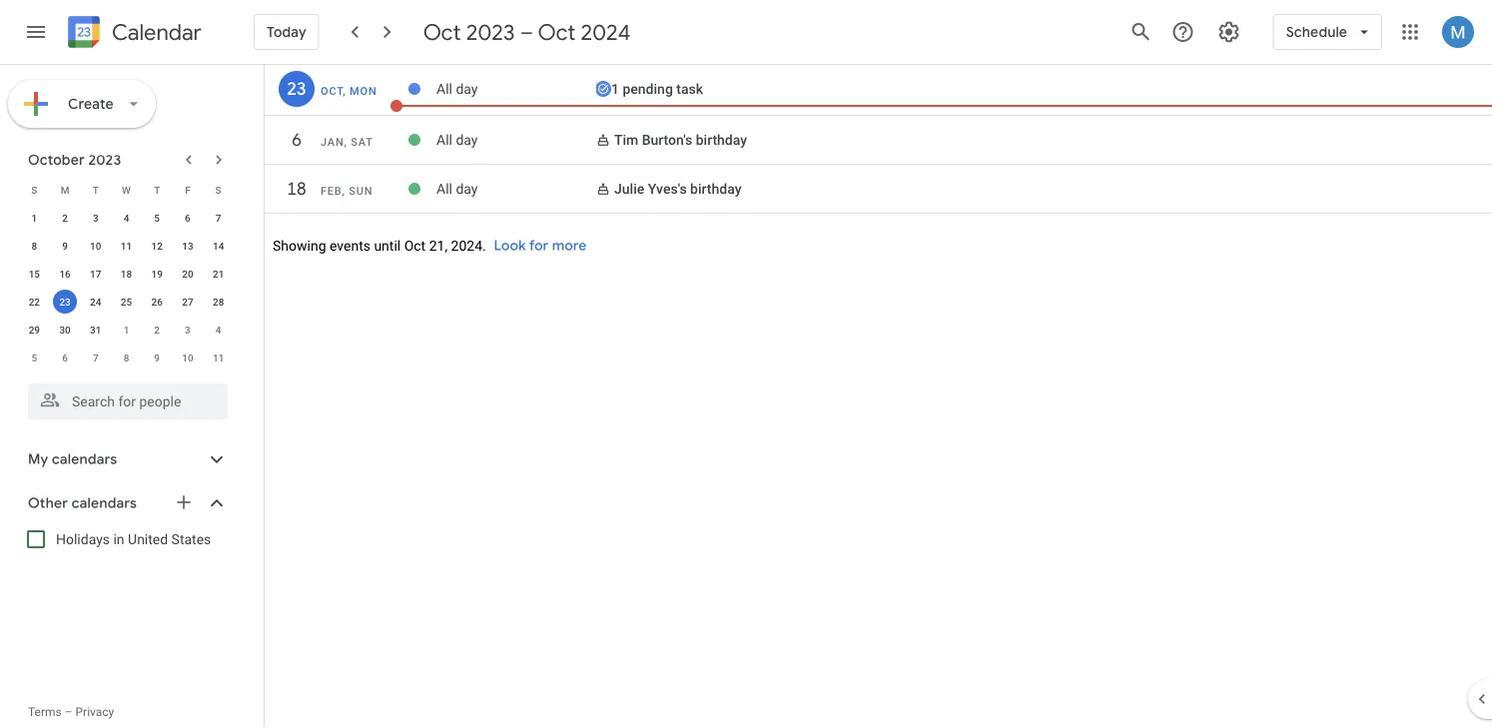 Task type: vqa. For each thing, say whether or not it's contained in the screenshot.
third day from the bottom
yes



Task type: locate. For each thing, give the bounding box(es) containing it.
10 up 17
[[90, 240, 101, 252]]

1 left pending
[[612, 81, 619, 97]]

15
[[29, 268, 40, 280]]

20
[[182, 268, 193, 280]]

row down the november 1 element
[[19, 344, 234, 372]]

s right f
[[215, 184, 221, 196]]

1 horizontal spatial 4
[[216, 324, 221, 336]]

2024 right 21,
[[451, 238, 483, 254]]

terms link
[[28, 705, 62, 719]]

1 s from the left
[[31, 184, 37, 196]]

0 vertical spatial 4
[[124, 212, 129, 224]]

18 up "25"
[[121, 268, 132, 280]]

julie
[[615, 181, 645, 197]]

1 vertical spatial all day
[[437, 132, 478, 148]]

row up the november 8 element
[[19, 316, 234, 344]]

1 horizontal spatial 2023
[[466, 18, 515, 46]]

5
[[154, 212, 160, 224], [31, 352, 37, 364]]

november 9 element
[[145, 346, 169, 370]]

tim burton's birthday button
[[615, 132, 747, 148]]

0 vertical spatial 8
[[31, 240, 37, 252]]

1 vertical spatial 11
[[213, 352, 224, 364]]

t
[[93, 184, 99, 196], [154, 184, 160, 196]]

0 horizontal spatial 9
[[62, 240, 68, 252]]

5 row from the top
[[19, 288, 234, 316]]

november 1 element
[[114, 318, 138, 342]]

s left m in the top of the page
[[31, 184, 37, 196]]

all day cell inside the 18 row
[[437, 173, 597, 205]]

30 element
[[53, 318, 77, 342]]

0 vertical spatial 5
[[154, 212, 160, 224]]

23 up "6" link on the left of the page
[[286, 77, 306, 100]]

0 horizontal spatial 18
[[121, 268, 132, 280]]

1 vertical spatial birthday
[[691, 181, 742, 197]]

calendars up in
[[72, 495, 137, 513]]

17 element
[[84, 262, 108, 286]]

1 t from the left
[[93, 184, 99, 196]]

1 all from the top
[[437, 81, 453, 97]]

birthday right yves's
[[691, 181, 742, 197]]

1 vertical spatial 10
[[182, 352, 193, 364]]

0 vertical spatial 7
[[216, 212, 221, 224]]

,
[[343, 85, 346, 97], [344, 136, 347, 148], [342, 185, 346, 197]]

all inside 6 row
[[437, 132, 453, 148]]

6 link
[[279, 122, 315, 158]]

1 vertical spatial calendars
[[72, 495, 137, 513]]

7 up 14 element
[[216, 212, 221, 224]]

3 all from the top
[[437, 181, 453, 197]]

1 vertical spatial ,
[[344, 136, 347, 148]]

3 all day cell from the top
[[437, 173, 597, 205]]

1 all day from the top
[[437, 81, 478, 97]]

1 vertical spatial 18
[[121, 268, 132, 280]]

11 up 18 element
[[121, 240, 132, 252]]

birthday inside the 18 row
[[691, 181, 742, 197]]

0 vertical spatial all
[[437, 81, 453, 97]]

2
[[62, 212, 68, 224], [154, 324, 160, 336]]

5 up the 12 element on the left of the page
[[154, 212, 160, 224]]

1 vertical spatial all day cell
[[437, 124, 597, 156]]

october
[[28, 151, 85, 169]]

7 row from the top
[[19, 344, 234, 372]]

my
[[28, 451, 48, 469]]

, inside 23 row
[[343, 85, 346, 97]]

23
[[286, 77, 306, 100], [59, 296, 71, 308]]

1 vertical spatial 9
[[154, 352, 160, 364]]

6 for november 6 element
[[62, 352, 68, 364]]

all day for 6
[[437, 132, 478, 148]]

1 vertical spatial 23
[[59, 296, 71, 308]]

10 element
[[84, 234, 108, 258]]

0 vertical spatial ,
[[343, 85, 346, 97]]

day for 18
[[456, 181, 478, 197]]

7
[[216, 212, 221, 224], [93, 352, 99, 364]]

oct
[[423, 18, 461, 46], [538, 18, 576, 46], [321, 85, 343, 97], [404, 238, 426, 254]]

1 vertical spatial –
[[65, 705, 72, 719]]

6 left jan
[[291, 128, 301, 151]]

4 row from the top
[[19, 260, 234, 288]]

calendars inside 'other calendars' dropdown button
[[72, 495, 137, 513]]

november 6 element
[[53, 346, 77, 370]]

0 horizontal spatial 11
[[121, 240, 132, 252]]

23 cell
[[50, 288, 80, 316]]

12 element
[[145, 234, 169, 258]]

2 down 26 element
[[154, 324, 160, 336]]

november 11 element
[[206, 346, 230, 370]]

0 horizontal spatial 23
[[59, 296, 71, 308]]

5 down 29 element
[[31, 352, 37, 364]]

all day cell inside 23 row
[[437, 73, 597, 105]]

22 element
[[22, 290, 46, 314]]

all inside 23 row
[[437, 81, 453, 97]]

jan
[[321, 136, 344, 148]]

all right sat
[[437, 132, 453, 148]]

calendars for other calendars
[[72, 495, 137, 513]]

3 all day from the top
[[437, 181, 478, 197]]

10 down the november 3 element
[[182, 352, 193, 364]]

23 inside row
[[286, 77, 306, 100]]

6 inside "grid"
[[291, 128, 301, 151]]

1 horizontal spatial 1
[[124, 324, 129, 336]]

7 down 31 element
[[93, 352, 99, 364]]

4 up 11 element
[[124, 212, 129, 224]]

2 row from the top
[[19, 204, 234, 232]]

row containing 22
[[19, 288, 234, 316]]

1 pending task button
[[612, 81, 704, 97]]

9 down november 2 element
[[154, 352, 160, 364]]

4
[[124, 212, 129, 224], [216, 324, 221, 336]]

2 vertical spatial 6
[[62, 352, 68, 364]]

sat
[[351, 136, 373, 148]]

23 inside cell
[[59, 296, 71, 308]]

6 row from the top
[[19, 316, 234, 344]]

all right mon
[[437, 81, 453, 97]]

all
[[437, 81, 453, 97], [437, 132, 453, 148], [437, 181, 453, 197]]

calendars inside my calendars dropdown button
[[52, 451, 117, 469]]

0 vertical spatial birthday
[[696, 132, 747, 148]]

task
[[677, 81, 704, 97]]

18
[[286, 177, 306, 200], [121, 268, 132, 280]]

2 horizontal spatial 1
[[612, 81, 619, 97]]

all day cell inside 6 row
[[437, 124, 597, 156]]

row group containing 1
[[19, 204, 234, 372]]

1 horizontal spatial t
[[154, 184, 160, 196]]

0 vertical spatial 10
[[90, 240, 101, 252]]

1 vertical spatial 2
[[154, 324, 160, 336]]

26 element
[[145, 290, 169, 314]]

, left sun
[[342, 185, 346, 197]]

grid
[[265, 65, 1493, 217]]

1 horizontal spatial 8
[[124, 352, 129, 364]]

1 vertical spatial all
[[437, 132, 453, 148]]

0 vertical spatial calendars
[[52, 451, 117, 469]]

s
[[31, 184, 37, 196], [215, 184, 221, 196]]

add other calendars image
[[174, 493, 194, 513]]

1 vertical spatial 7
[[93, 352, 99, 364]]

8 down the november 1 element
[[124, 352, 129, 364]]

0 vertical spatial 2023
[[466, 18, 515, 46]]

13
[[182, 240, 193, 252]]

schedule
[[1287, 23, 1348, 41]]

1 horizontal spatial 6
[[185, 212, 191, 224]]

2 all day from the top
[[437, 132, 478, 148]]

16 element
[[53, 262, 77, 286]]

13 element
[[176, 234, 200, 258]]

8
[[31, 240, 37, 252], [124, 352, 129, 364]]

november 10 element
[[176, 346, 200, 370]]

1 vertical spatial 4
[[216, 324, 221, 336]]

all day inside 23 row
[[437, 81, 478, 97]]

2024
[[581, 18, 631, 46], [451, 238, 483, 254]]

2024 up pending
[[581, 18, 631, 46]]

day
[[456, 81, 478, 97], [456, 132, 478, 148], [456, 181, 478, 197]]

2 day from the top
[[456, 132, 478, 148]]

row containing s
[[19, 176, 234, 204]]

2 vertical spatial all
[[437, 181, 453, 197]]

–
[[520, 18, 533, 46], [65, 705, 72, 719]]

settings menu image
[[1218, 20, 1242, 44]]

16
[[59, 268, 71, 280]]

1 for the november 1 element
[[124, 324, 129, 336]]

row up 11 element
[[19, 176, 234, 204]]

0 vertical spatial day
[[456, 81, 478, 97]]

row containing 8
[[19, 232, 234, 260]]

birthday right the burton's
[[696, 132, 747, 148]]

28 element
[[206, 290, 230, 314]]

1 vertical spatial 2023
[[88, 151, 121, 169]]

6 down 30 'element'
[[62, 352, 68, 364]]

day inside 23 row
[[456, 81, 478, 97]]

0 vertical spatial all day
[[437, 81, 478, 97]]

1 horizontal spatial s
[[215, 184, 221, 196]]

10 inside november 10 element
[[182, 352, 193, 364]]

2 vertical spatial 1
[[124, 324, 129, 336]]

6
[[291, 128, 301, 151], [185, 212, 191, 224], [62, 352, 68, 364]]

9
[[62, 240, 68, 252], [154, 352, 160, 364]]

showing events until oct 21, 2024 .
[[273, 238, 486, 254]]

row up 18 element
[[19, 232, 234, 260]]

all day cell for 6
[[437, 124, 597, 156]]

all day inside the 18 row
[[437, 181, 478, 197]]

2 horizontal spatial 6
[[291, 128, 301, 151]]

18 for '18' "link"
[[286, 177, 306, 200]]

23 for 23 link
[[286, 77, 306, 100]]

0 horizontal spatial 2
[[62, 212, 68, 224]]

calendar heading
[[108, 18, 202, 46]]

, for 18
[[342, 185, 346, 197]]

november 7 element
[[84, 346, 108, 370]]

0 vertical spatial all day cell
[[437, 73, 597, 105]]

1 horizontal spatial 18
[[286, 177, 306, 200]]

3 row from the top
[[19, 232, 234, 260]]

1 horizontal spatial 3
[[185, 324, 191, 336]]

0 horizontal spatial 5
[[31, 352, 37, 364]]

0 vertical spatial –
[[520, 18, 533, 46]]

, inside 6 row
[[344, 136, 347, 148]]

birthday
[[696, 132, 747, 148], [691, 181, 742, 197]]

18 element
[[114, 262, 138, 286]]

november 5 element
[[22, 346, 46, 370]]

all up 21,
[[437, 181, 453, 197]]

6 up 13 "element"
[[185, 212, 191, 224]]

birthday inside 6 row
[[696, 132, 747, 148]]

day inside 6 row
[[456, 132, 478, 148]]

23 down 16
[[59, 296, 71, 308]]

2 down m in the top of the page
[[62, 212, 68, 224]]

united
[[128, 531, 168, 548]]

0 vertical spatial 1
[[612, 81, 619, 97]]

row up the november 1 element
[[19, 288, 234, 316]]

11
[[121, 240, 132, 252], [213, 352, 224, 364]]

1 day from the top
[[456, 81, 478, 97]]

1 vertical spatial day
[[456, 132, 478, 148]]

all day inside 6 row
[[437, 132, 478, 148]]

1 vertical spatial 2024
[[451, 238, 483, 254]]

0 vertical spatial 11
[[121, 240, 132, 252]]

0 horizontal spatial 2023
[[88, 151, 121, 169]]

1 up 15 element
[[31, 212, 37, 224]]

None search field
[[0, 376, 248, 420]]

0 vertical spatial 3
[[93, 212, 99, 224]]

0 horizontal spatial s
[[31, 184, 37, 196]]

row containing 5
[[19, 344, 234, 372]]

10
[[90, 240, 101, 252], [182, 352, 193, 364]]

0 horizontal spatial t
[[93, 184, 99, 196]]

row containing 15
[[19, 260, 234, 288]]

2023
[[466, 18, 515, 46], [88, 151, 121, 169]]

, inside the 18 row
[[342, 185, 346, 197]]

1 horizontal spatial 11
[[213, 352, 224, 364]]

1
[[612, 81, 619, 97], [31, 212, 37, 224], [124, 324, 129, 336]]

1 vertical spatial 5
[[31, 352, 37, 364]]

today
[[267, 23, 306, 41]]

2 all from the top
[[437, 132, 453, 148]]

1 horizontal spatial 23
[[286, 77, 306, 100]]

3 day from the top
[[456, 181, 478, 197]]

other calendars
[[28, 495, 137, 513]]

2 vertical spatial day
[[456, 181, 478, 197]]

calendars
[[52, 451, 117, 469], [72, 495, 137, 513]]

1 up the november 8 element
[[124, 324, 129, 336]]

look for more button
[[486, 222, 595, 270]]

31 element
[[84, 318, 108, 342]]

9 up 16 element
[[62, 240, 68, 252]]

23 for 23, today element
[[59, 296, 71, 308]]

1 row from the top
[[19, 176, 234, 204]]

18 row
[[265, 171, 1493, 217]]

23 link
[[279, 71, 315, 107]]

row up the 25 element
[[19, 260, 234, 288]]

18 left feb
[[286, 177, 306, 200]]

18 inside row
[[121, 268, 132, 280]]

day inside the 18 row
[[456, 181, 478, 197]]

3 up 10 element at the left
[[93, 212, 99, 224]]

1 inside cell
[[612, 81, 619, 97]]

0 horizontal spatial 6
[[62, 352, 68, 364]]

2 all day cell from the top
[[437, 124, 597, 156]]

t left f
[[154, 184, 160, 196]]

15 element
[[22, 262, 46, 286]]

1 pending task
[[612, 81, 704, 97]]

26
[[151, 296, 163, 308]]

1 horizontal spatial 5
[[154, 212, 160, 224]]

, left sat
[[344, 136, 347, 148]]

2 vertical spatial all day cell
[[437, 173, 597, 205]]

all day down oct 2023 – oct 2024
[[437, 81, 478, 97]]

27
[[182, 296, 193, 308]]

0 horizontal spatial 10
[[90, 240, 101, 252]]

0 vertical spatial 23
[[286, 77, 306, 100]]

0 horizontal spatial 2024
[[451, 238, 483, 254]]

19
[[151, 268, 163, 280]]

create
[[68, 95, 114, 113]]

2 vertical spatial all day
[[437, 181, 478, 197]]

Search for people text field
[[40, 384, 216, 420]]

1 horizontal spatial 10
[[182, 352, 193, 364]]

25
[[121, 296, 132, 308]]

11 down november 4 element at the top of the page
[[213, 352, 224, 364]]

3 up november 10 element
[[185, 324, 191, 336]]

2 vertical spatial ,
[[342, 185, 346, 197]]

all day cell
[[437, 73, 597, 105], [437, 124, 597, 156], [437, 173, 597, 205]]

row containing 1
[[19, 204, 234, 232]]

0 horizontal spatial 8
[[31, 240, 37, 252]]

1 horizontal spatial 7
[[216, 212, 221, 224]]

calendars up "other calendars"
[[52, 451, 117, 469]]

, left mon
[[343, 85, 346, 97]]

october 2023
[[28, 151, 121, 169]]

1 vertical spatial 8
[[124, 352, 129, 364]]

18 inside "link"
[[286, 177, 306, 200]]

18 for 18 element
[[121, 268, 132, 280]]

10 inside 10 element
[[90, 240, 101, 252]]

row down w
[[19, 204, 234, 232]]

0 vertical spatial 2
[[62, 212, 68, 224]]

31
[[90, 324, 101, 336]]

1 vertical spatial 1
[[31, 212, 37, 224]]

oct , mon
[[321, 85, 377, 97]]

3
[[93, 212, 99, 224], [185, 324, 191, 336]]

8 up 15 element
[[31, 240, 37, 252]]

t right m in the top of the page
[[93, 184, 99, 196]]

birthday for 18
[[691, 181, 742, 197]]

5 inside 'element'
[[31, 352, 37, 364]]

row
[[19, 176, 234, 204], [19, 204, 234, 232], [19, 232, 234, 260], [19, 260, 234, 288], [19, 288, 234, 316], [19, 316, 234, 344], [19, 344, 234, 372]]

0 vertical spatial 2024
[[581, 18, 631, 46]]

0 vertical spatial 18
[[286, 177, 306, 200]]

4 up november 11 element
[[216, 324, 221, 336]]

0 vertical spatial 6
[[291, 128, 301, 151]]

19 element
[[145, 262, 169, 286]]

1 for 1 pending task
[[612, 81, 619, 97]]

all for 18
[[437, 181, 453, 197]]

oct inside 23 row
[[321, 85, 343, 97]]

burton's
[[642, 132, 693, 148]]

create button
[[8, 80, 156, 128]]

all day up 21,
[[437, 181, 478, 197]]

10 for november 10 element
[[182, 352, 193, 364]]

day for 6
[[456, 132, 478, 148]]

row group
[[19, 204, 234, 372]]

29
[[29, 324, 40, 336]]

all day right sat
[[437, 132, 478, 148]]

11 for 11 element
[[121, 240, 132, 252]]

all inside the 18 row
[[437, 181, 453, 197]]

0 horizontal spatial 3
[[93, 212, 99, 224]]

1 all day cell from the top
[[437, 73, 597, 105]]



Task type: describe. For each thing, give the bounding box(es) containing it.
all day for 23
[[437, 81, 478, 97]]

1 vertical spatial 3
[[185, 324, 191, 336]]

1 horizontal spatial –
[[520, 18, 533, 46]]

more
[[553, 237, 587, 255]]

24
[[90, 296, 101, 308]]

terms – privacy
[[28, 705, 114, 719]]

holidays
[[56, 531, 110, 548]]

yves's
[[648, 181, 687, 197]]

0 vertical spatial 9
[[62, 240, 68, 252]]

23 row group
[[265, 71, 1493, 117]]

0 horizontal spatial 1
[[31, 212, 37, 224]]

calendars for my calendars
[[52, 451, 117, 469]]

1 horizontal spatial 2024
[[581, 18, 631, 46]]

w
[[122, 184, 131, 196]]

birthday for 6
[[696, 132, 747, 148]]

oct 2023 – oct 2024
[[423, 18, 631, 46]]

feb , sun
[[321, 185, 373, 197]]

feb
[[321, 185, 342, 197]]

14
[[213, 240, 224, 252]]

, for 6
[[344, 136, 347, 148]]

other
[[28, 495, 68, 513]]

10 for 10 element at the left
[[90, 240, 101, 252]]

my calendars button
[[4, 444, 248, 476]]

28
[[213, 296, 224, 308]]

2023 for october
[[88, 151, 121, 169]]

main drawer image
[[24, 20, 48, 44]]

11 for november 11 element
[[213, 352, 224, 364]]

25 element
[[114, 290, 138, 314]]

.
[[483, 238, 486, 254]]

1 vertical spatial 6
[[185, 212, 191, 224]]

terms
[[28, 705, 62, 719]]

m
[[61, 184, 69, 196]]

for
[[530, 237, 549, 255]]

other calendars button
[[4, 488, 248, 520]]

14 element
[[206, 234, 230, 258]]

holidays in united states
[[56, 531, 211, 548]]

21,
[[429, 238, 448, 254]]

my calendars
[[28, 451, 117, 469]]

11 element
[[114, 234, 138, 258]]

until
[[374, 238, 401, 254]]

0 horizontal spatial –
[[65, 705, 72, 719]]

29 element
[[22, 318, 46, 342]]

24 element
[[84, 290, 108, 314]]

27 element
[[176, 290, 200, 314]]

17
[[90, 268, 101, 280]]

6 row
[[265, 122, 1493, 168]]

row containing 29
[[19, 316, 234, 344]]

tim
[[615, 132, 639, 148]]

privacy link
[[75, 705, 114, 719]]

12
[[151, 240, 163, 252]]

pending
[[623, 81, 673, 97]]

, for 23
[[343, 85, 346, 97]]

today button
[[254, 8, 319, 56]]

look for more
[[494, 237, 587, 255]]

0 horizontal spatial 4
[[124, 212, 129, 224]]

20 element
[[176, 262, 200, 286]]

23, today element
[[53, 290, 77, 314]]

2023 for oct
[[466, 18, 515, 46]]

showing
[[273, 238, 326, 254]]

schedule button
[[1274, 8, 1383, 56]]

events
[[330, 238, 371, 254]]

21
[[213, 268, 224, 280]]

mon
[[350, 85, 377, 97]]

julie yves's birthday
[[615, 181, 742, 197]]

all day for 18
[[437, 181, 478, 197]]

tim burton's birthday
[[615, 132, 747, 148]]

all for 6
[[437, 132, 453, 148]]

calendar element
[[64, 12, 202, 56]]

look
[[494, 237, 526, 255]]

day for 23
[[456, 81, 478, 97]]

1 pending task cell
[[596, 73, 1483, 105]]

1 horizontal spatial 2
[[154, 324, 160, 336]]

privacy
[[75, 705, 114, 719]]

all for 23
[[437, 81, 453, 97]]

november 4 element
[[206, 318, 230, 342]]

calendar
[[112, 18, 202, 46]]

30
[[59, 324, 71, 336]]

all day cell for 23
[[437, 73, 597, 105]]

1 horizontal spatial 9
[[154, 352, 160, 364]]

states
[[171, 531, 211, 548]]

sun
[[349, 185, 373, 197]]

grid containing 23
[[265, 65, 1493, 217]]

f
[[185, 184, 191, 196]]

jan , sat
[[321, 136, 373, 148]]

november 8 element
[[114, 346, 138, 370]]

6 for "6" link on the left of the page
[[291, 128, 301, 151]]

0 horizontal spatial 7
[[93, 352, 99, 364]]

all day cell for 18
[[437, 173, 597, 205]]

22
[[29, 296, 40, 308]]

october 2023 grid
[[19, 176, 234, 372]]

julie yves's birthday button
[[615, 181, 742, 197]]

21 element
[[206, 262, 230, 286]]

in
[[113, 531, 125, 548]]

18 link
[[279, 171, 315, 207]]

november 3 element
[[176, 318, 200, 342]]

november 2 element
[[145, 318, 169, 342]]

2 t from the left
[[154, 184, 160, 196]]

2 s from the left
[[215, 184, 221, 196]]

23 row
[[265, 71, 1493, 117]]



